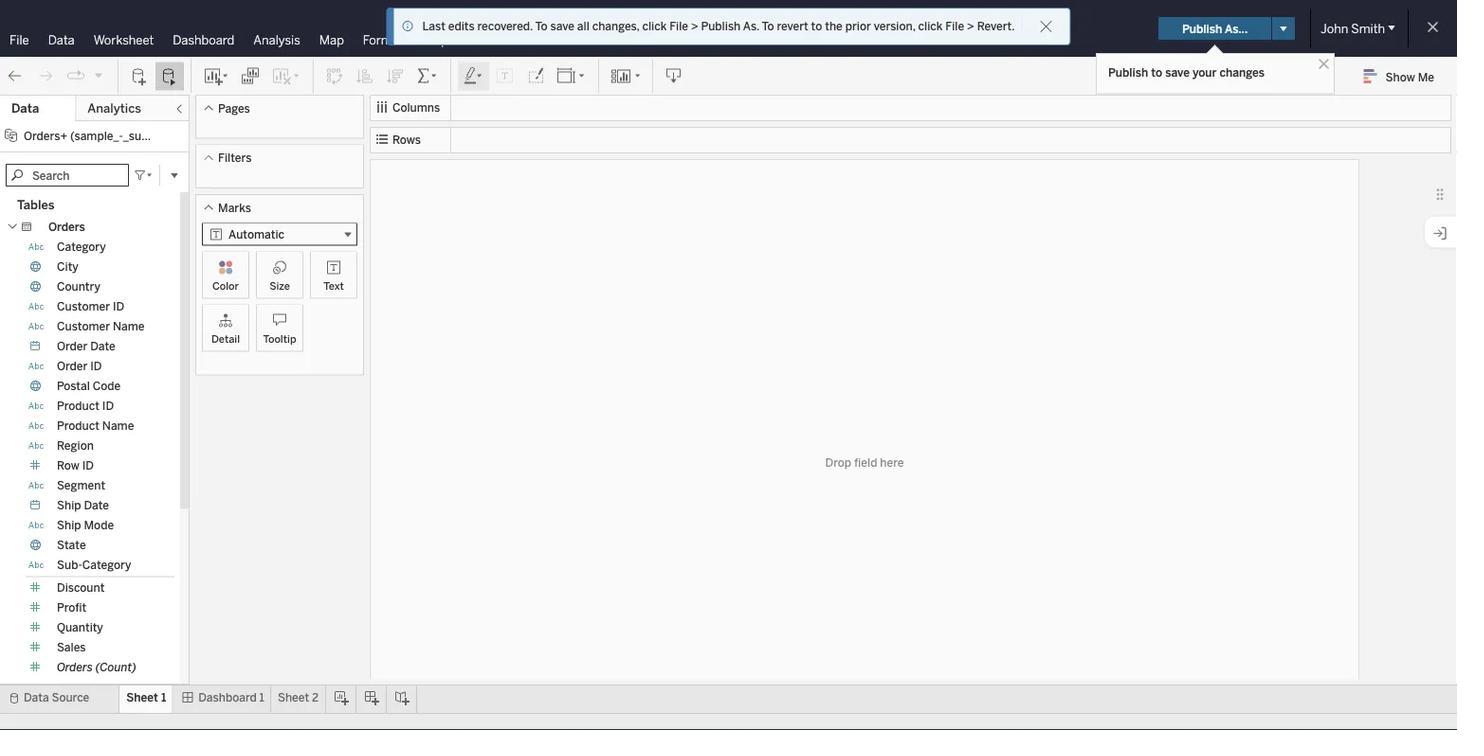 Task type: vqa. For each thing, say whether or not it's contained in the screenshot.
See recent work and favorites from authors you follow element
no



Task type: describe. For each thing, give the bounding box(es) containing it.
ship for ship mode
[[57, 519, 81, 533]]

smith
[[1351, 21, 1385, 36]]

changes
[[1220, 65, 1265, 79]]

swap rows and columns image
[[325, 67, 344, 86]]

john
[[1321, 21, 1348, 36]]

edits
[[448, 19, 475, 33]]

product name
[[57, 420, 134, 433]]

customer id
[[57, 300, 124, 314]]

name for customer name
[[113, 320, 145, 334]]

revert.
[[977, 19, 1015, 33]]

dashboard for dashboard 1
[[198, 692, 257, 705]]

ship date
[[57, 499, 109, 513]]

resume auto updates image
[[160, 67, 179, 86]]

show me
[[1386, 70, 1434, 84]]

orders+
[[24, 129, 67, 143]]

redo image
[[36, 67, 55, 86]]

row
[[57, 459, 79, 473]]

customer for customer id
[[57, 300, 110, 314]]

1 for sheet 1
[[161, 692, 166, 705]]

discount
[[57, 582, 105, 595]]

show me button
[[1355, 62, 1452, 91]]

sort descending image
[[386, 67, 405, 86]]

0 vertical spatial category
[[57, 240, 106, 254]]

field
[[854, 456, 877, 470]]

1 horizontal spatial save
[[1165, 65, 1190, 79]]

product for product id
[[57, 400, 99, 413]]

rows
[[393, 133, 421, 147]]

1 horizontal spatial file
[[670, 19, 688, 33]]

order id
[[57, 360, 102, 374]]

2
[[312, 692, 319, 705]]

duplicate image
[[241, 67, 260, 86]]

text
[[324, 280, 344, 292]]

drop field here
[[825, 456, 904, 470]]

tooltip
[[263, 333, 296, 346]]

data source
[[24, 692, 89, 705]]

new data source image
[[130, 67, 149, 86]]

analytics
[[88, 101, 141, 116]]

size
[[269, 280, 290, 292]]

as...
[[1225, 22, 1248, 35]]

changes,
[[592, 19, 640, 33]]

postal
[[57, 380, 90, 393]]

your
[[1193, 65, 1217, 79]]

(sample_-
[[70, 129, 123, 143]]

date for order date
[[90, 340, 115, 354]]

1 for dashboard 1
[[259, 692, 264, 705]]

orders for orders
[[48, 220, 85, 234]]

new worksheet image
[[203, 67, 229, 86]]

1 vertical spatial data
[[11, 101, 39, 116]]

country
[[57, 280, 100, 294]]

detail
[[211, 333, 240, 346]]

order date
[[57, 340, 115, 354]]

version,
[[874, 19, 916, 33]]

id for row id
[[82, 459, 94, 473]]

replay animation image
[[93, 69, 104, 81]]

format
[[363, 32, 403, 47]]

undo image
[[6, 67, 25, 86]]

filters
[[218, 151, 252, 165]]

2 horizontal spatial file
[[946, 19, 964, 33]]

1 vertical spatial to
[[1151, 65, 1163, 79]]

code
[[93, 380, 121, 393]]

source
[[52, 692, 89, 705]]

tables
[[17, 198, 54, 213]]

2 click from the left
[[918, 19, 943, 33]]

replay animation image
[[66, 67, 85, 86]]

sales
[[57, 641, 86, 655]]

public)
[[799, 19, 850, 37]]

state
[[57, 539, 86, 553]]

publish as... button
[[1158, 17, 1272, 40]]

(count)
[[95, 661, 136, 675]]

2 to from the left
[[762, 19, 774, 33]]

sheet for sheet 1
[[126, 692, 158, 705]]

customer name
[[57, 320, 145, 334]]

orders for orders (count)
[[57, 661, 93, 675]]

new
[[622, 19, 653, 37]]

analysis
[[253, 32, 300, 47]]

pages
[[218, 101, 250, 115]]

2 > from the left
[[967, 19, 974, 33]]

sheet 1
[[126, 692, 166, 705]]

recovered.
[[477, 19, 533, 33]]

sub-category
[[57, 559, 131, 573]]

date for ship date
[[84, 499, 109, 513]]

drop
[[825, 456, 851, 470]]

the
[[825, 19, 843, 33]]

publish as...
[[1182, 22, 1248, 35]]

mode
[[84, 519, 114, 533]]

marks
[[218, 201, 251, 215]]

last edits recovered. to save all changes, click file > publish as. to revert to the prior version, click file > revert.
[[422, 19, 1015, 33]]

segment
[[57, 479, 105, 493]]

product for product name
[[57, 420, 99, 433]]

close image
[[1315, 55, 1333, 73]]



Task type: locate. For each thing, give the bounding box(es) containing it.
_superstore)
[[123, 129, 191, 143]]

id right row
[[82, 459, 94, 473]]

1 vertical spatial order
[[57, 360, 88, 374]]

color
[[212, 280, 239, 292]]

row id
[[57, 459, 94, 473]]

category
[[57, 240, 106, 254], [82, 559, 131, 573]]

0 horizontal spatial publish
[[701, 19, 741, 33]]

1 ship from the top
[[57, 499, 81, 513]]

sheet for sheet 2
[[278, 692, 309, 705]]

0 vertical spatial date
[[90, 340, 115, 354]]

publish left as.
[[701, 19, 741, 33]]

file up undo icon
[[9, 32, 29, 47]]

format workbook image
[[526, 67, 545, 86]]

postal code
[[57, 380, 121, 393]]

id for customer id
[[113, 300, 124, 314]]

all
[[577, 19, 589, 33]]

data left source
[[24, 692, 49, 705]]

1 vertical spatial name
[[102, 420, 134, 433]]

id
[[113, 300, 124, 314], [90, 360, 102, 374], [102, 400, 114, 413], [82, 459, 94, 473]]

0 horizontal spatial save
[[550, 19, 574, 33]]

data
[[48, 32, 75, 47], [11, 101, 39, 116], [24, 692, 49, 705]]

product id
[[57, 400, 114, 413]]

1 horizontal spatial publish
[[1108, 65, 1148, 79]]

sheet
[[126, 692, 158, 705], [278, 692, 309, 705]]

show labels image
[[496, 67, 515, 86]]

1 to from the left
[[535, 19, 548, 33]]

file right new
[[670, 19, 688, 33]]

dashboard 1
[[198, 692, 264, 705]]

orders+ (sample_-_superstore)
[[24, 129, 191, 143]]

order
[[57, 340, 88, 354], [57, 360, 88, 374]]

order for order id
[[57, 360, 88, 374]]

0 horizontal spatial to
[[811, 19, 822, 33]]

1 vertical spatial dashboard
[[198, 692, 257, 705]]

john smith
[[1321, 21, 1385, 36]]

category up discount
[[82, 559, 131, 573]]

worksheet
[[94, 32, 154, 47]]

0 vertical spatial dashboard
[[173, 32, 234, 47]]

dashboard left "sheet 2"
[[198, 692, 257, 705]]

1 left the "dashboard 1"
[[161, 692, 166, 705]]

publish left your
[[1108, 65, 1148, 79]]

0 horizontal spatial 1
[[161, 692, 166, 705]]

dashboard for dashboard
[[173, 32, 234, 47]]

1 vertical spatial category
[[82, 559, 131, 573]]

fit image
[[557, 67, 587, 86]]

file left 'revert.'
[[946, 19, 964, 33]]

0 vertical spatial product
[[57, 400, 99, 413]]

name
[[113, 320, 145, 334], [102, 420, 134, 433]]

1 vertical spatial date
[[84, 499, 109, 513]]

1 1 from the left
[[161, 692, 166, 705]]

publish inside button
[[1182, 22, 1222, 35]]

1 vertical spatial product
[[57, 420, 99, 433]]

0 vertical spatial customer
[[57, 300, 110, 314]]

columns
[[393, 101, 440, 115]]

0 vertical spatial data
[[48, 32, 75, 47]]

ship down segment
[[57, 499, 81, 513]]

to right as.
[[762, 19, 774, 33]]

1 horizontal spatial >
[[967, 19, 974, 33]]

2 order from the top
[[57, 360, 88, 374]]

ship for ship date
[[57, 499, 81, 513]]

0 vertical spatial name
[[113, 320, 145, 334]]

1 left "sheet 2"
[[259, 692, 264, 705]]

to
[[535, 19, 548, 33], [762, 19, 774, 33]]

publish left as...
[[1182, 22, 1222, 35]]

last edits recovered. to save all changes, click file > publish as. to revert to the prior version, click file > revert. alert
[[422, 18, 1015, 35]]

collapse image
[[174, 103, 185, 115]]

date down customer name
[[90, 340, 115, 354]]

to
[[811, 19, 822, 33], [1151, 65, 1163, 79]]

0 vertical spatial to
[[811, 19, 822, 33]]

1 horizontal spatial to
[[762, 19, 774, 33]]

workbook
[[657, 19, 730, 37]]

download image
[[665, 67, 684, 86]]

map
[[319, 32, 344, 47]]

publish
[[701, 19, 741, 33], [1182, 22, 1222, 35], [1108, 65, 1148, 79]]

0 horizontal spatial sheet
[[126, 692, 158, 705]]

category up city at the left top
[[57, 240, 106, 254]]

save inside last edits recovered. to save all changes, click file > publish as. to revert to the prior version, click file > revert. alert
[[550, 19, 574, 33]]

dashboard up new worksheet icon
[[173, 32, 234, 47]]

publish for publish to save your changes
[[1108, 65, 1148, 79]]

to left your
[[1151, 65, 1163, 79]]

1 product from the top
[[57, 400, 99, 413]]

sheet down '(count)'
[[126, 692, 158, 705]]

0 horizontal spatial >
[[691, 19, 698, 33]]

2 sheet from the left
[[278, 692, 309, 705]]

highlight image
[[463, 67, 484, 86]]

save left all
[[550, 19, 574, 33]]

product up region
[[57, 420, 99, 433]]

help
[[422, 32, 448, 47]]

orders down tables
[[48, 220, 85, 234]]

customer for customer name
[[57, 320, 110, 334]]

order up postal
[[57, 360, 88, 374]]

dashboard
[[173, 32, 234, 47], [198, 692, 257, 705]]

ship mode
[[57, 519, 114, 533]]

sort ascending image
[[356, 67, 374, 86]]

2 ship from the top
[[57, 519, 81, 533]]

name down product id
[[102, 420, 134, 433]]

0 horizontal spatial file
[[9, 32, 29, 47]]

1 vertical spatial ship
[[57, 519, 81, 533]]

last
[[422, 19, 445, 33]]

1 order from the top
[[57, 340, 88, 354]]

ship
[[57, 499, 81, 513], [57, 519, 81, 533]]

save
[[550, 19, 574, 33], [1165, 65, 1190, 79]]

0 vertical spatial order
[[57, 340, 88, 354]]

to right recovered.
[[535, 19, 548, 33]]

0 vertical spatial ship
[[57, 499, 81, 513]]

2 customer from the top
[[57, 320, 110, 334]]

1 horizontal spatial 1
[[259, 692, 264, 705]]

name down customer id
[[113, 320, 145, 334]]

ship up the state at bottom
[[57, 519, 81, 533]]

2 vertical spatial data
[[24, 692, 49, 705]]

id down code
[[102, 400, 114, 413]]

to left the
[[811, 19, 822, 33]]

publish inside alert
[[701, 19, 741, 33]]

data up replay animation image in the left top of the page
[[48, 32, 75, 47]]

sub-
[[57, 559, 82, 573]]

0 horizontal spatial click
[[642, 19, 667, 33]]

prior
[[845, 19, 871, 33]]

0 vertical spatial save
[[550, 19, 574, 33]]

order for order date
[[57, 340, 88, 354]]

show/hide cards image
[[611, 67, 641, 86]]

totals image
[[416, 67, 439, 86]]

to inside alert
[[811, 19, 822, 33]]

0 vertical spatial orders
[[48, 220, 85, 234]]

2 horizontal spatial publish
[[1182, 22, 1222, 35]]

id up customer name
[[113, 300, 124, 314]]

1 customer from the top
[[57, 300, 110, 314]]

me
[[1418, 70, 1434, 84]]

orders
[[48, 220, 85, 234], [57, 661, 93, 675]]

quantity
[[57, 621, 103, 635]]

1 horizontal spatial sheet
[[278, 692, 309, 705]]

customer down country
[[57, 300, 110, 314]]

sheet left 2
[[278, 692, 309, 705]]

profit
[[57, 602, 87, 615]]

date
[[90, 340, 115, 354], [84, 499, 109, 513]]

publish to save your changes
[[1108, 65, 1265, 79]]

(tableau
[[733, 19, 795, 37]]

clear sheet image
[[271, 67, 301, 86]]

Search text field
[[6, 164, 129, 187]]

customer up order date
[[57, 320, 110, 334]]

1 > from the left
[[691, 19, 698, 33]]

2 1 from the left
[[259, 692, 264, 705]]

2 product from the top
[[57, 420, 99, 433]]

orders (count)
[[57, 661, 136, 675]]

here
[[880, 456, 904, 470]]

orders down sales
[[57, 661, 93, 675]]

date up the "mode"
[[84, 499, 109, 513]]

city
[[57, 260, 78, 274]]

1 vertical spatial orders
[[57, 661, 93, 675]]

1
[[161, 692, 166, 705], [259, 692, 264, 705]]

1 horizontal spatial click
[[918, 19, 943, 33]]

id for product id
[[102, 400, 114, 413]]

region
[[57, 439, 94, 453]]

save left your
[[1165, 65, 1190, 79]]

1 horizontal spatial to
[[1151, 65, 1163, 79]]

data down undo icon
[[11, 101, 39, 116]]

id up the postal code
[[90, 360, 102, 374]]

new workbook (tableau public)
[[622, 19, 850, 37]]

1 click from the left
[[642, 19, 667, 33]]

click right changes,
[[642, 19, 667, 33]]

customer
[[57, 300, 110, 314], [57, 320, 110, 334]]

product
[[57, 400, 99, 413], [57, 420, 99, 433]]

product down postal
[[57, 400, 99, 413]]

as.
[[743, 19, 759, 33]]

click
[[642, 19, 667, 33], [918, 19, 943, 33]]

file
[[670, 19, 688, 33], [946, 19, 964, 33], [9, 32, 29, 47]]

order up order id
[[57, 340, 88, 354]]

click right version,
[[918, 19, 943, 33]]

1 vertical spatial save
[[1165, 65, 1190, 79]]

show
[[1386, 70, 1415, 84]]

1 vertical spatial customer
[[57, 320, 110, 334]]

0 horizontal spatial to
[[535, 19, 548, 33]]

name for product name
[[102, 420, 134, 433]]

info image
[[401, 20, 415, 33]]

1 sheet from the left
[[126, 692, 158, 705]]

>
[[691, 19, 698, 33], [967, 19, 974, 33]]

revert
[[777, 19, 808, 33]]

publish for publish as...
[[1182, 22, 1222, 35]]

sheet 2
[[278, 692, 319, 705]]

id for order id
[[90, 360, 102, 374]]



